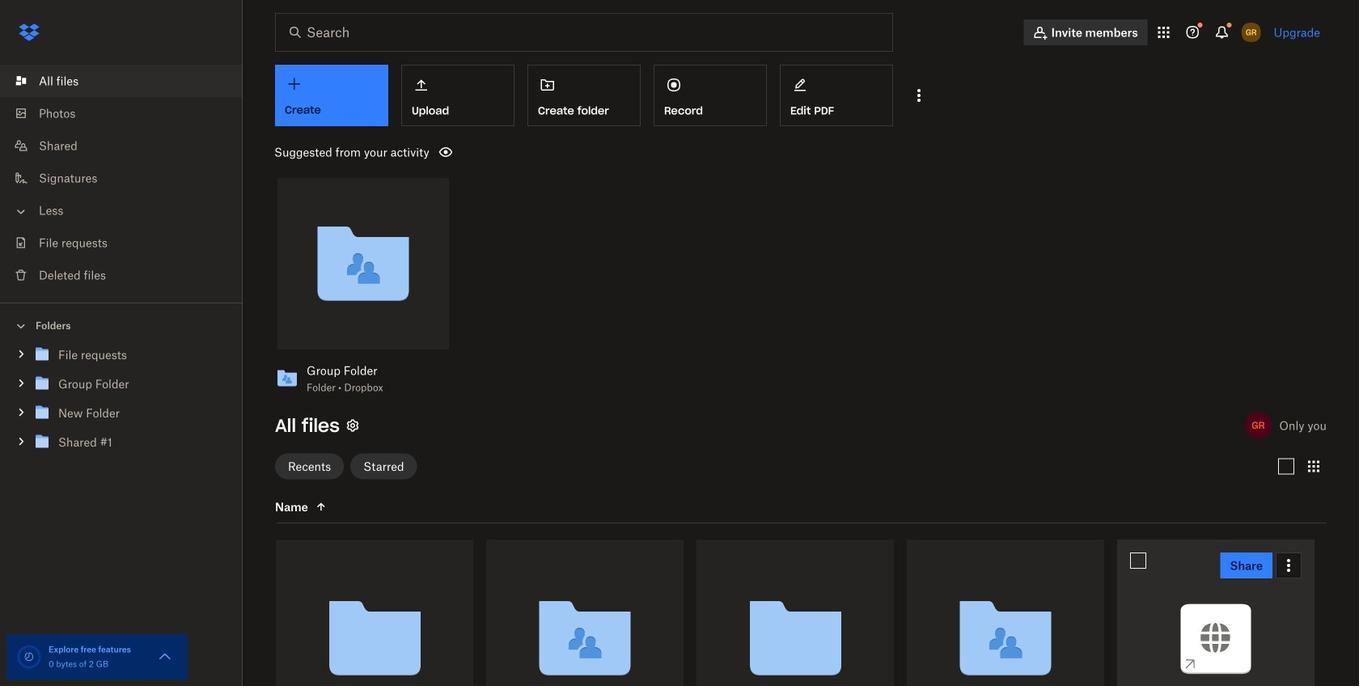 Task type: describe. For each thing, give the bounding box(es) containing it.
folder settings image
[[343, 416, 362, 435]]

shared folder, shared #1 row
[[907, 540, 1105, 686]]

file, search.web row
[[1118, 540, 1315, 686]]

quota usage image
[[16, 644, 42, 670]]



Task type: locate. For each thing, give the bounding box(es) containing it.
dropbox image
[[13, 16, 45, 49]]

list
[[0, 55, 243, 303]]

Search in folder "Dropbox" text field
[[307, 23, 859, 42]]

shared folder, group folder row
[[486, 540, 684, 686]]

group
[[0, 337, 243, 469]]

quota usage progress bar
[[16, 644, 42, 670]]

list item
[[0, 65, 243, 97]]

less image
[[13, 204, 29, 220]]

folder, file requests row
[[276, 540, 473, 686]]

folder, new folder row
[[697, 540, 894, 686]]



Task type: vqa. For each thing, say whether or not it's contained in the screenshot.
menu item
no



